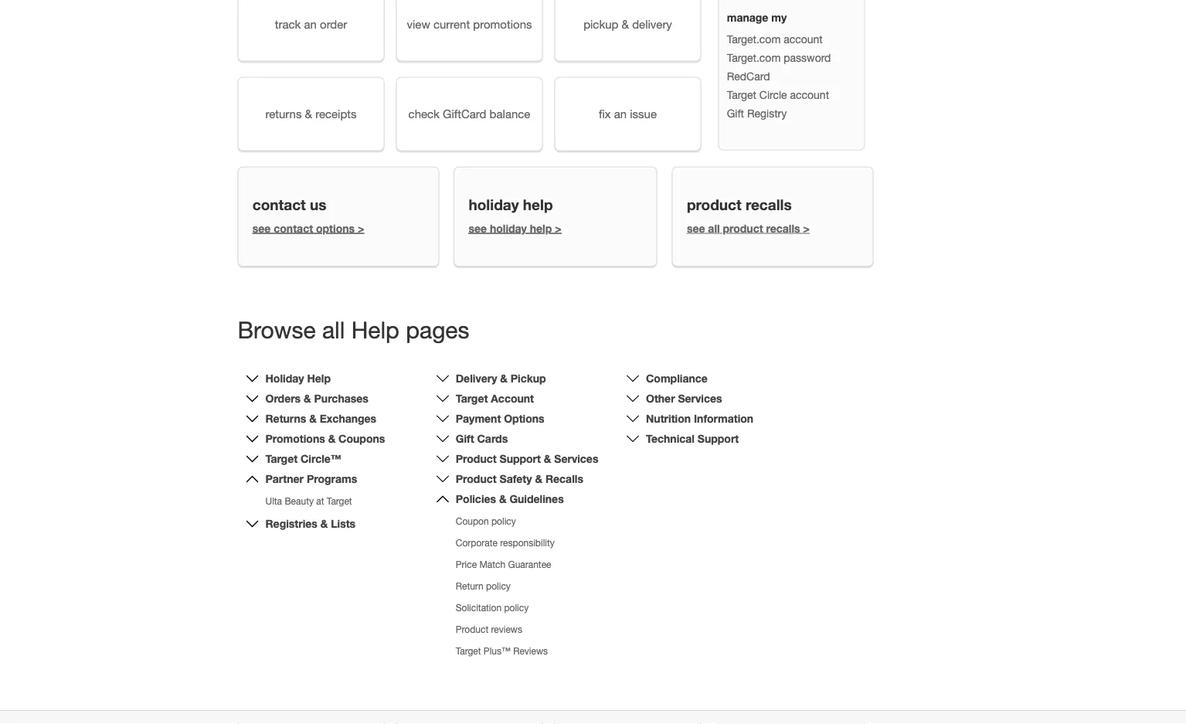 Task type: describe. For each thing, give the bounding box(es) containing it.
policy for return policy
[[486, 581, 511, 592]]

product for product reviews
[[456, 624, 489, 635]]

view current promotions link
[[396, 0, 543, 61]]

guarantee
[[508, 559, 551, 570]]

policies
[[456, 493, 496, 505]]

promotions
[[473, 17, 532, 31]]

see all product recalls >
[[687, 222, 810, 235]]

1 vertical spatial services
[[554, 452, 599, 465]]

view current promotions
[[407, 17, 532, 31]]

promotions & coupons link
[[265, 432, 385, 445]]

target inside the target.com account target.com password redcard target circle account gift registry
[[727, 88, 757, 101]]

target.com password link
[[727, 51, 831, 64]]

target right at
[[327, 496, 352, 507]]

registries & lists
[[265, 517, 356, 530]]

us
[[310, 196, 327, 213]]

check giftcard balance link
[[396, 77, 543, 151]]

ulta
[[265, 496, 282, 507]]

current
[[434, 17, 470, 31]]

pickup & delivery
[[584, 17, 672, 31]]

contact us
[[253, 196, 327, 213]]

redcard
[[727, 70, 770, 83]]

target account
[[456, 392, 534, 405]]

& for delivery
[[622, 17, 629, 31]]

see contact options > link
[[253, 222, 364, 235]]

product support & services link
[[456, 452, 599, 465]]

0 vertical spatial contact
[[253, 196, 306, 213]]

support for product
[[500, 452, 541, 465]]

target plus™ reviews
[[456, 646, 548, 656]]

0 vertical spatial help
[[523, 196, 553, 213]]

ulta beauty at target
[[265, 496, 352, 507]]

track an order
[[275, 17, 347, 31]]

view
[[407, 17, 430, 31]]

recalls
[[546, 473, 583, 485]]

fix an issue link
[[555, 77, 701, 151]]

holiday help
[[265, 372, 331, 385]]

safety
[[500, 473, 532, 485]]

technical
[[646, 432, 695, 445]]

responsibility
[[500, 537, 555, 548]]

target circle account link
[[727, 88, 829, 101]]

returns
[[265, 107, 302, 120]]

target circle™ link
[[265, 452, 342, 465]]

browse all help pages
[[238, 316, 469, 343]]

beauty
[[285, 496, 314, 507]]

gift cards link
[[456, 432, 508, 445]]

1 vertical spatial account
[[790, 88, 829, 101]]

product safety & recalls
[[456, 473, 583, 485]]

options
[[504, 412, 545, 425]]

check
[[409, 107, 440, 120]]

see holiday help > link
[[469, 222, 562, 235]]

holiday
[[265, 372, 304, 385]]

solicitation policy
[[456, 602, 529, 613]]

& for receipts
[[305, 107, 312, 120]]

nutrition information link
[[646, 412, 754, 425]]

return policy
[[456, 581, 511, 592]]

product support & services
[[456, 452, 599, 465]]

registry
[[747, 107, 787, 120]]

price
[[456, 559, 477, 570]]

& for exchanges
[[309, 412, 317, 425]]

reviews
[[513, 646, 548, 656]]

see for contact us
[[253, 222, 271, 235]]

fix an issue
[[599, 107, 657, 120]]

track an order link
[[238, 0, 384, 61]]

2 target.com from the top
[[727, 51, 781, 64]]

& for coupons
[[328, 432, 336, 445]]

nutrition information
[[646, 412, 754, 425]]

all for browse
[[322, 316, 345, 343]]

password
[[784, 51, 831, 64]]

policies & guidelines link
[[456, 493, 564, 505]]

see holiday help >
[[469, 222, 562, 235]]

registries & lists link
[[265, 517, 356, 530]]

holiday help
[[469, 196, 553, 213]]

product for product safety & recalls
[[456, 473, 497, 485]]

coupons
[[339, 432, 385, 445]]

solicitation
[[456, 602, 502, 613]]

target for target account
[[456, 392, 488, 405]]

0 vertical spatial recalls
[[746, 196, 792, 213]]

gift registry link
[[727, 107, 787, 120]]

delivery
[[456, 372, 497, 385]]

technical support
[[646, 432, 739, 445]]

holiday help link
[[265, 372, 331, 385]]

pickup
[[511, 372, 546, 385]]

track
[[275, 17, 301, 31]]

coupon policy link
[[456, 516, 516, 527]]

payment
[[456, 412, 501, 425]]

target for target plus™ reviews
[[456, 646, 481, 656]]

1 target.com from the top
[[727, 33, 781, 45]]

0 vertical spatial holiday
[[469, 196, 519, 213]]

promotions & coupons
[[265, 432, 385, 445]]

returns & receipts link
[[238, 77, 384, 151]]

payment options
[[456, 412, 545, 425]]

compliance
[[646, 372, 708, 385]]

balance
[[490, 107, 530, 120]]

circle™
[[301, 452, 342, 465]]

1 vertical spatial product
[[723, 222, 763, 235]]

3 > from the left
[[803, 222, 810, 235]]

match
[[479, 559, 506, 570]]

> for us
[[358, 222, 364, 235]]

return
[[456, 581, 484, 592]]



Task type: vqa. For each thing, say whether or not it's contained in the screenshot.
> to the left
yes



Task type: locate. For each thing, give the bounding box(es) containing it.
other services link
[[646, 392, 722, 405]]

technical support link
[[646, 432, 739, 445]]

target.com account link
[[727, 33, 823, 45]]

manage
[[727, 11, 768, 24]]

1 vertical spatial target.com
[[727, 51, 781, 64]]

2 vertical spatial policy
[[504, 602, 529, 613]]

corporate responsibility
[[456, 537, 555, 548]]

an
[[304, 17, 317, 31], [614, 107, 627, 120]]

policy down price match guarantee
[[486, 581, 511, 592]]

0 vertical spatial product
[[456, 452, 497, 465]]

recalls
[[746, 196, 792, 213], [766, 222, 800, 235]]

coupon policy
[[456, 516, 516, 527]]

exchanges
[[320, 412, 376, 425]]

support
[[698, 432, 739, 445], [500, 452, 541, 465]]

see down contact us
[[253, 222, 271, 235]]

1 horizontal spatial help
[[351, 316, 399, 343]]

1 vertical spatial help
[[307, 372, 331, 385]]

1 see from the left
[[253, 222, 271, 235]]

support down information
[[698, 432, 739, 445]]

gift cards
[[456, 432, 508, 445]]

& inside pickup & delivery link
[[622, 17, 629, 31]]

& for pickup
[[500, 372, 508, 385]]

account
[[491, 392, 534, 405]]

see for holiday help
[[469, 222, 487, 235]]

& for lists
[[321, 517, 328, 530]]

1 horizontal spatial an
[[614, 107, 627, 120]]

>
[[358, 222, 364, 235], [555, 222, 562, 235], [803, 222, 810, 235]]

pickup
[[584, 17, 619, 31]]

1 vertical spatial gift
[[456, 432, 474, 445]]

delivery
[[632, 17, 672, 31]]

all down product recalls
[[708, 222, 720, 235]]

contact up see contact options > link
[[253, 196, 306, 213]]

product
[[687, 196, 742, 213], [723, 222, 763, 235]]

policy for solicitation policy
[[504, 602, 529, 613]]

redcard link
[[727, 70, 770, 83]]

corporate
[[456, 537, 498, 548]]

1 horizontal spatial all
[[708, 222, 720, 235]]

target circle™
[[265, 452, 342, 465]]

delivery & pickup link
[[456, 372, 546, 385]]

product safety & recalls link
[[456, 473, 583, 485]]

programs
[[307, 473, 357, 485]]

target.com down manage my
[[727, 33, 781, 45]]

product reviews link
[[456, 624, 522, 635]]

& up the circle™
[[328, 432, 336, 445]]

0 vertical spatial account
[[784, 33, 823, 45]]

2 product from the top
[[456, 473, 497, 485]]

solicitation policy link
[[456, 602, 529, 613]]

0 vertical spatial an
[[304, 17, 317, 31]]

product down the solicitation
[[456, 624, 489, 635]]

0 vertical spatial gift
[[727, 107, 744, 120]]

target plus™ reviews link
[[456, 646, 548, 656]]

see contact options >
[[253, 222, 364, 235]]

0 horizontal spatial services
[[554, 452, 599, 465]]

2 horizontal spatial >
[[803, 222, 810, 235]]

1 horizontal spatial >
[[555, 222, 562, 235]]

& left lists
[[321, 517, 328, 530]]

1 vertical spatial recalls
[[766, 222, 800, 235]]

0 horizontal spatial gift
[[456, 432, 474, 445]]

target.com account target.com password redcard target circle account gift registry
[[727, 33, 831, 120]]

1 vertical spatial policy
[[486, 581, 511, 592]]

policy up the reviews
[[504, 602, 529, 613]]

target left plus™
[[456, 646, 481, 656]]

support up product safety & recalls
[[500, 452, 541, 465]]

all right browse
[[322, 316, 345, 343]]

an for track
[[304, 17, 317, 31]]

1 vertical spatial support
[[500, 452, 541, 465]]

gift
[[727, 107, 744, 120], [456, 432, 474, 445]]

gift left registry
[[727, 107, 744, 120]]

0 vertical spatial product
[[687, 196, 742, 213]]

& inside returns & receipts link
[[305, 107, 312, 120]]

1 > from the left
[[358, 222, 364, 235]]

payment options link
[[456, 412, 545, 425]]

1 vertical spatial contact
[[274, 222, 313, 235]]

help down holiday help
[[530, 222, 552, 235]]

guidelines
[[510, 493, 564, 505]]

policies & guidelines
[[456, 493, 564, 505]]

holiday down holiday help
[[490, 222, 527, 235]]

& for purchases
[[304, 392, 311, 405]]

return policy link
[[456, 581, 511, 592]]

& for guidelines
[[499, 493, 507, 505]]

0 horizontal spatial an
[[304, 17, 317, 31]]

all for see
[[708, 222, 720, 235]]

0 vertical spatial all
[[708, 222, 720, 235]]

&
[[622, 17, 629, 31], [305, 107, 312, 120], [500, 372, 508, 385], [304, 392, 311, 405], [309, 412, 317, 425], [328, 432, 336, 445], [544, 452, 551, 465], [535, 473, 543, 485], [499, 493, 507, 505], [321, 517, 328, 530]]

1 horizontal spatial services
[[678, 392, 722, 405]]

product up see all product recalls > link
[[687, 196, 742, 213]]

order
[[320, 17, 347, 31]]

product
[[456, 452, 497, 465], [456, 473, 497, 485], [456, 624, 489, 635]]

corporate responsibility link
[[456, 537, 555, 548]]

0 horizontal spatial support
[[500, 452, 541, 465]]

gift down payment
[[456, 432, 474, 445]]

an right track
[[304, 17, 317, 31]]

help
[[351, 316, 399, 343], [307, 372, 331, 385]]

& down safety on the bottom
[[499, 493, 507, 505]]

product reviews
[[456, 624, 522, 635]]

product down gift cards link
[[456, 452, 497, 465]]

& right pickup
[[622, 17, 629, 31]]

at
[[316, 496, 324, 507]]

0 horizontal spatial help
[[307, 372, 331, 385]]

circle
[[760, 88, 787, 101]]

2 horizontal spatial see
[[687, 222, 705, 235]]

policy
[[492, 516, 516, 527], [486, 581, 511, 592], [504, 602, 529, 613]]

target for target circle™
[[265, 452, 298, 465]]

target.com up "redcard" link
[[727, 51, 781, 64]]

purchases
[[314, 392, 368, 405]]

partner programs
[[265, 473, 357, 485]]

2 vertical spatial product
[[456, 624, 489, 635]]

& down holiday help link
[[304, 392, 311, 405]]

plus™
[[484, 646, 511, 656]]

help left the pages
[[351, 316, 399, 343]]

0 horizontal spatial >
[[358, 222, 364, 235]]

policy for coupon policy
[[492, 516, 516, 527]]

support for technical
[[698, 432, 739, 445]]

0 vertical spatial target.com
[[727, 33, 781, 45]]

1 horizontal spatial gift
[[727, 107, 744, 120]]

help
[[523, 196, 553, 213], [530, 222, 552, 235]]

1 vertical spatial an
[[614, 107, 627, 120]]

orders
[[265, 392, 301, 405]]

target down the delivery
[[456, 392, 488, 405]]

help up see holiday help >
[[523, 196, 553, 213]]

2 > from the left
[[555, 222, 562, 235]]

services up recalls
[[554, 452, 599, 465]]

0 vertical spatial support
[[698, 432, 739, 445]]

target.com
[[727, 33, 781, 45], [727, 51, 781, 64]]

account
[[784, 33, 823, 45], [790, 88, 829, 101]]

gift inside the target.com account target.com password redcard target circle account gift registry
[[727, 107, 744, 120]]

promotions
[[265, 432, 325, 445]]

1 product from the top
[[456, 452, 497, 465]]

price match guarantee
[[456, 559, 551, 570]]

& right returns
[[305, 107, 312, 120]]

0 horizontal spatial see
[[253, 222, 271, 235]]

policy up the corporate responsibility link
[[492, 516, 516, 527]]

1 vertical spatial holiday
[[490, 222, 527, 235]]

1 horizontal spatial support
[[698, 432, 739, 445]]

3 see from the left
[[687, 222, 705, 235]]

services
[[678, 392, 722, 405], [554, 452, 599, 465]]

& up account
[[500, 372, 508, 385]]

receipts
[[315, 107, 357, 120]]

compliance link
[[646, 372, 708, 385]]

services up nutrition information
[[678, 392, 722, 405]]

2 see from the left
[[469, 222, 487, 235]]

my
[[771, 11, 787, 24]]

0 vertical spatial policy
[[492, 516, 516, 527]]

3 product from the top
[[456, 624, 489, 635]]

account up password on the top of the page
[[784, 33, 823, 45]]

1 vertical spatial product
[[456, 473, 497, 485]]

target down "redcard" link
[[727, 88, 757, 101]]

> for help
[[555, 222, 562, 235]]

account right circle
[[790, 88, 829, 101]]

an right fix
[[614, 107, 627, 120]]

product for product support & services
[[456, 452, 497, 465]]

recalls up see all product recalls > link
[[746, 196, 792, 213]]

1 vertical spatial all
[[322, 316, 345, 343]]

an for fix
[[614, 107, 627, 120]]

browse
[[238, 316, 316, 343]]

partner
[[265, 473, 304, 485]]

& down orders & purchases link
[[309, 412, 317, 425]]

see down holiday help
[[469, 222, 487, 235]]

0 vertical spatial services
[[678, 392, 722, 405]]

giftcard
[[443, 107, 486, 120]]

target account link
[[456, 392, 534, 405]]

1 horizontal spatial see
[[469, 222, 487, 235]]

see down product recalls
[[687, 222, 705, 235]]

product up "policies" at the left bottom
[[456, 473, 497, 485]]

& up guidelines
[[535, 473, 543, 485]]

0 horizontal spatial all
[[322, 316, 345, 343]]

see
[[253, 222, 271, 235], [469, 222, 487, 235], [687, 222, 705, 235]]

target up partner
[[265, 452, 298, 465]]

product down product recalls
[[723, 222, 763, 235]]

pickup & delivery link
[[555, 0, 701, 61]]

& up recalls
[[544, 452, 551, 465]]

fix
[[599, 107, 611, 120]]

other
[[646, 392, 675, 405]]

returns
[[265, 412, 306, 425]]

target
[[727, 88, 757, 101], [456, 392, 488, 405], [265, 452, 298, 465], [327, 496, 352, 507], [456, 646, 481, 656]]

0 vertical spatial help
[[351, 316, 399, 343]]

recalls down product recalls
[[766, 222, 800, 235]]

help up "orders & purchases" at the left of the page
[[307, 372, 331, 385]]

holiday up see holiday help >
[[469, 196, 519, 213]]

1 vertical spatial help
[[530, 222, 552, 235]]

information
[[694, 412, 754, 425]]

contact down contact us
[[274, 222, 313, 235]]

issue
[[630, 107, 657, 120]]

all
[[708, 222, 720, 235], [322, 316, 345, 343]]



